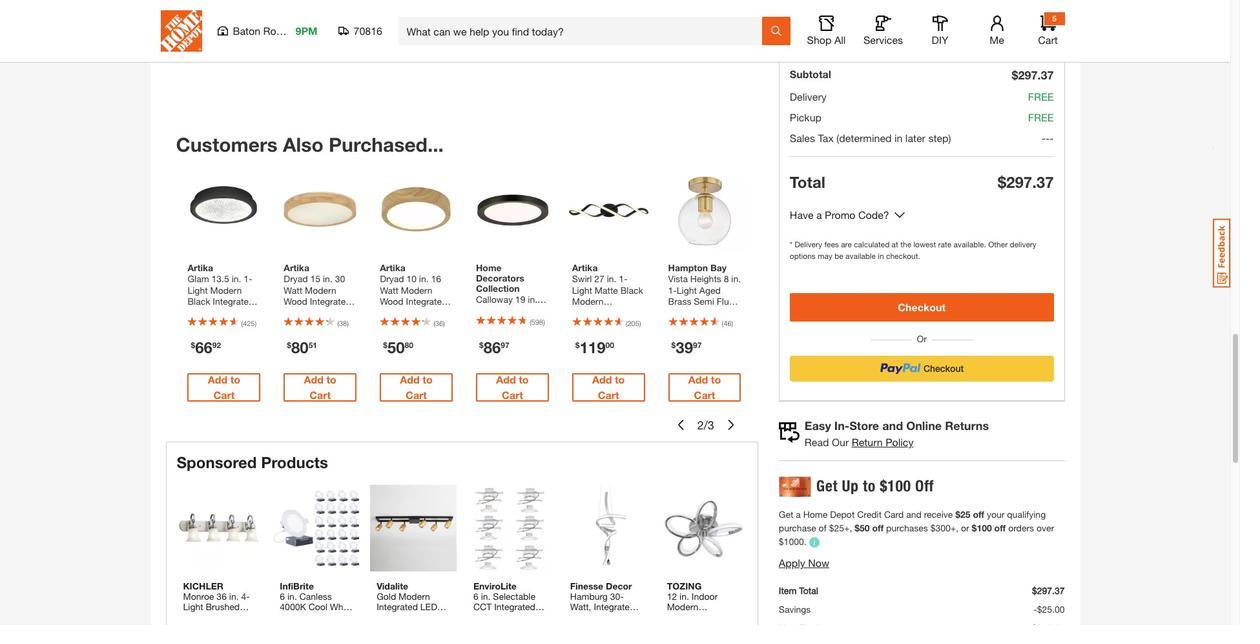 Task type: vqa. For each thing, say whether or not it's contained in the screenshot.


Task type: locate. For each thing, give the bounding box(es) containing it.
hampton
[[669, 262, 708, 273]]

in. inside the hampton bay vista heights 8 in. 1-light aged brass semi flush mount ceiling light
[[732, 273, 741, 284]]

1 vertical spatial free
[[1029, 111, 1054, 123]]

$ for 39
[[672, 341, 676, 350]]

canless
[[300, 591, 332, 602], [474, 622, 506, 625]]

flush inside home decorators collection calloway 19 in. matte black concave selectable led flush mount
[[476, 339, 498, 350]]

0 horizontal spatial $100
[[880, 477, 912, 495]]

4 $ from the left
[[479, 341, 484, 350]]

vidalite gold modern integrated led fixed track light, with 42-watt 
[[377, 581, 448, 625]]

mount up 425
[[231, 307, 257, 318]]

1 vertical spatial get
[[779, 509, 794, 520]]

dryad 15 in. 30 watt modern wood integrated led flush mount ceiling light fixture for kitchen or bedroom image
[[277, 168, 363, 253]]

1 horizontal spatial watt
[[380, 285, 399, 296]]

total up have
[[790, 173, 826, 191]]

calloway
[[476, 294, 513, 305]]

wood inside artika dryad 10 in. 16 watt modern wood integrated led flush mount ceiling light fixture for kitchen or bedroom
[[380, 296, 404, 307]]

1 save from the left
[[319, 25, 342, 37]]

cart down $ 119 00
[[598, 389, 619, 401]]

0 horizontal spatial get
[[779, 509, 794, 520]]

modern down '15'
[[305, 285, 336, 296]]

119
[[580, 339, 606, 357]]

3 artika from the left
[[380, 262, 406, 273]]

add down $ 119 00
[[593, 374, 612, 386]]

2 horizontal spatial fixture
[[380, 330, 408, 341]]

2 free from the top
[[1029, 111, 1054, 123]]

delivery up pickup
[[790, 90, 827, 102]]

2 fixture from the left
[[284, 330, 311, 341]]

or inside artika glam 13.5 in. 1- light modern black integrated led flush mount ceiling light fixture for kitchen or bedroom
[[221, 341, 229, 352]]

flush up "51"
[[303, 307, 325, 318]]

selectable inside envirolite 6 in. selectable cct integrated led white canless wa
[[493, 591, 536, 602]]

1 horizontal spatial bathroom
[[586, 330, 626, 341]]

in. inside infibrite 6 in. canless 4000k cool white 12w 1050lm thin
[[288, 591, 297, 602]]

modern inside artika glam 13.5 in. 1- light modern black integrated led flush mount ceiling light fixture for kitchen or bedroom
[[210, 285, 242, 296]]

bedroom inside artika dryad 10 in. 16 watt modern wood integrated led flush mount ceiling light fixture for kitchen or bedroom
[[380, 353, 417, 364]]

light down glam
[[188, 285, 208, 296]]

fixture for 50
[[380, 330, 408, 341]]

6 add from the left
[[689, 374, 708, 386]]

2 kitchen from the left
[[284, 341, 315, 352]]

1 horizontal spatial and
[[907, 509, 922, 520]]

integrated inside artika swirl 27 in. 1- light matte black modern integrated led vanity light bar for bathroom
[[572, 307, 614, 318]]

artika inside artika dryad 10 in. 16 watt modern wood integrated led flush mount ceiling light fixture for kitchen or bedroom
[[380, 262, 406, 273]]

artika up vanity
[[572, 262, 598, 273]]

home inside home decorators collection calloway 19 in. matte black concave selectable led flush mount
[[476, 262, 502, 273]]

black for 66
[[188, 296, 210, 307]]

6 inside infibrite 6 in. canless 4000k cool white 12w 1050lm thin
[[280, 591, 285, 602]]

flush up 92
[[207, 307, 229, 318]]

light
[[188, 285, 208, 296], [572, 285, 592, 296], [677, 285, 697, 296], [218, 319, 238, 330], [314, 319, 334, 330], [410, 319, 430, 330], [599, 319, 619, 330], [669, 319, 689, 330], [183, 602, 203, 613], [719, 612, 739, 623]]

fixture for 66
[[188, 330, 215, 341]]

bathroom inside kichler monroe 36 in. 4- light brushed nickel traditional bathroom van
[[183, 622, 223, 625]]

0 vertical spatial bathroom
[[586, 330, 626, 341]]

2 $ from the left
[[287, 341, 291, 350]]

cart down $ 86 97
[[502, 389, 523, 401]]

1 horizontal spatial 6
[[474, 591, 479, 602]]

to for 66
[[230, 374, 240, 386]]

artika left 10
[[380, 262, 406, 273]]

add to cart for 86
[[496, 374, 529, 401]]

1 horizontal spatial 97
[[693, 341, 702, 350]]

97 for 39
[[693, 341, 702, 350]]

fixture for 80
[[284, 330, 311, 341]]

$ inside $ 39 97
[[672, 341, 676, 350]]

returns
[[945, 418, 989, 433]]

are
[[841, 239, 852, 249]]

options
[[790, 251, 816, 261]]

fixture inside artika dryad 15 in. 30 watt modern wood integrated led flush mount ceiling light fixture for kitchen or bedroom
[[284, 330, 311, 341]]

$ inside $ 66 92
[[191, 341, 195, 350]]

in
[[895, 132, 903, 144], [878, 251, 884, 261]]

1 vertical spatial $297.37
[[998, 173, 1054, 191]]

tozing
[[667, 581, 702, 592]]

cart down "51"
[[310, 389, 331, 401]]

save left the list at the top left of the page
[[448, 25, 471, 37]]

ceiling up 50
[[380, 319, 408, 330]]

kitchen inside artika dryad 10 in. 16 watt modern wood integrated led flush mount ceiling light fixture for kitchen or bedroom
[[380, 341, 411, 352]]

0 vertical spatial and
[[883, 418, 903, 433]]

1 horizontal spatial wood
[[380, 296, 404, 307]]

a up purchase
[[796, 509, 801, 520]]

) for 39
[[732, 319, 733, 327]]

wood up 50
[[380, 296, 404, 307]]

cart for 50
[[406, 389, 427, 401]]

credit offer details image
[[809, 538, 820, 548]]

me
[[990, 34, 1005, 46]]

$297.37 down ---
[[998, 173, 1054, 191]]

canless inside envirolite 6 in. selectable cct integrated led white canless wa
[[474, 622, 506, 625]]

artika inside artika swirl 27 in. 1- light matte black modern integrated led vanity light bar for bathroom
[[572, 262, 598, 273]]

1 97 from the left
[[501, 341, 510, 350]]

$ 39 97
[[672, 339, 702, 357]]

or inside artika dryad 15 in. 30 watt modern wood integrated led flush mount ceiling light fixture for kitchen or bedroom
[[317, 341, 325, 352]]

may
[[818, 251, 833, 261]]

12
[[667, 591, 677, 602]]

0 horizontal spatial and
[[883, 418, 903, 433]]

integrated inside artika glam 13.5 in. 1- light modern black integrated led flush mount ceiling light fixture for kitchen or bedroom
[[213, 296, 254, 307]]

12 in. indoor modern dimmable 1-light geometric linear integrated led flush mount ceiling light with remote control image
[[661, 485, 747, 572]]

bedroom for 80
[[284, 353, 321, 364]]

watt
[[284, 285, 302, 296], [380, 285, 399, 296], [411, 622, 430, 625]]

thin
[[280, 622, 297, 625]]

light down brass
[[669, 319, 689, 330]]

integrated down 16
[[406, 296, 447, 307]]

97 inside $ 86 97
[[501, 341, 510, 350]]

add to cart down $ 86 97
[[496, 374, 529, 401]]

a right have
[[817, 208, 822, 221]]

flush
[[717, 296, 739, 307], [207, 307, 229, 318], [303, 307, 325, 318], [399, 307, 421, 318], [476, 339, 498, 350]]

1 artika from the left
[[188, 262, 213, 273]]

wood up $ 80 51
[[284, 296, 307, 307]]

2 97 from the left
[[693, 341, 702, 350]]

canless down cct
[[474, 622, 506, 625]]

savings
[[779, 604, 811, 615]]

off down get a home depot credit card and receive $25 off
[[873, 522, 884, 533]]

matte
[[595, 285, 618, 296], [476, 305, 499, 316]]

watt inside artika dryad 10 in. 16 watt modern wood integrated led flush mount ceiling light fixture for kitchen or bedroom
[[380, 285, 399, 296]]

cart down $ 50 80 on the left bottom of the page
[[406, 389, 427, 401]]

1- right 13.5
[[244, 273, 252, 284]]

integrated down decor
[[594, 602, 635, 613]]

tozing 12 in. indoor modern dimmable 1-light geometric lin
[[667, 581, 739, 625]]

( for 50
[[434, 319, 435, 327]]

2 add to cart from the left
[[304, 374, 337, 401]]

2 horizontal spatial watt
[[411, 622, 430, 625]]

ceiling for 50
[[380, 319, 408, 330]]

1 kitchen from the left
[[188, 341, 218, 352]]

6
[[280, 591, 285, 602], [474, 591, 479, 602]]

swirl
[[572, 273, 592, 284]]

add to cart down 92
[[208, 374, 240, 401]]

save right "9pm"
[[319, 25, 342, 37]]

off down your
[[995, 522, 1006, 533]]

1 vertical spatial matte
[[476, 305, 499, 316]]

modern inside vidalite gold modern integrated led fixed track light, with 42-watt
[[399, 591, 430, 602]]

light left ( 36 )
[[410, 319, 430, 330]]

4 add from the left
[[496, 374, 516, 386]]

matte inside home decorators collection calloway 19 in. matte black concave selectable led flush mount
[[476, 305, 499, 316]]

save
[[319, 25, 342, 37], [448, 25, 471, 37]]

0 horizontal spatial home
[[476, 262, 502, 273]]

2 wood from the left
[[380, 296, 404, 307]]

97 down concave on the left
[[501, 341, 510, 350]]

cart for 39
[[694, 389, 716, 401]]

5 add from the left
[[593, 374, 612, 386]]

1 $ from the left
[[191, 341, 195, 350]]

matte up concave on the left
[[476, 305, 499, 316]]

add to cart button for 39
[[669, 374, 741, 402]]

598
[[532, 318, 543, 326]]

cart
[[1039, 34, 1058, 46], [214, 389, 235, 401], [310, 389, 331, 401], [406, 389, 427, 401], [502, 389, 523, 401], [598, 389, 619, 401], [694, 389, 716, 401]]

0 vertical spatial home
[[476, 262, 502, 273]]

ceiling inside artika glam 13.5 in. 1- light modern black integrated led flush mount ceiling light fixture for kitchen or bedroom
[[188, 319, 215, 330]]

black down 19
[[502, 305, 525, 316]]

cart 5
[[1039, 14, 1058, 46]]

light left ( 38 )
[[314, 319, 334, 330]]

1 horizontal spatial canless
[[474, 622, 506, 625]]

canless inside infibrite 6 in. canless 4000k cool white 12w 1050lm thin
[[300, 591, 332, 602]]

white inside infibrite 6 in. canless 4000k cool white 12w 1050lm thin
[[330, 602, 353, 613]]

ceiling for 80
[[284, 319, 312, 330]]

watt for 50
[[380, 285, 399, 296]]

in. inside artika dryad 15 in. 30 watt modern wood integrated led flush mount ceiling light fixture for kitchen or bedroom
[[323, 273, 333, 284]]

0 vertical spatial matte
[[595, 285, 618, 296]]

matte for 119
[[595, 285, 618, 296]]

2 dryad from the left
[[380, 273, 404, 284]]

bathroom down vanity
[[586, 330, 626, 341]]

1 vertical spatial delivery
[[795, 239, 823, 249]]

add to cart down 00
[[593, 374, 625, 401]]

for inside artika dryad 15 in. 30 watt modern wood integrated led flush mount ceiling light fixture for kitchen or bedroom
[[314, 330, 325, 341]]

flush down 10
[[399, 307, 421, 318]]

subtotal
[[790, 68, 832, 80]]

and
[[883, 418, 903, 433], [907, 509, 922, 520]]

for inside artika dryad 10 in. 16 watt modern wood integrated led flush mount ceiling light fixture for kitchen or bedroom
[[410, 330, 421, 341]]

dryad inside artika dryad 10 in. 16 watt modern wood integrated led flush mount ceiling light fixture for kitchen or bedroom
[[380, 273, 404, 284]]

1 horizontal spatial dryad
[[380, 273, 404, 284]]

flush inside artika dryad 10 in. 16 watt modern wood integrated led flush mount ceiling light fixture for kitchen or bedroom
[[399, 307, 421, 318]]

add to cart button for 86
[[476, 374, 549, 402]]

1 horizontal spatial a
[[817, 208, 822, 221]]

selectable down concave on the left
[[476, 328, 519, 339]]

-
[[1042, 132, 1046, 144], [1046, 132, 1050, 144], [1050, 132, 1054, 144], [1034, 604, 1038, 615]]

00
[[606, 341, 614, 350]]

ceiling up $ 80 51
[[284, 319, 312, 330]]

1 vertical spatial bathroom
[[183, 622, 223, 625]]

artika for 119
[[572, 262, 598, 273]]

1 vertical spatial in
[[878, 251, 884, 261]]

vanity
[[572, 319, 597, 330]]

wood for 50
[[380, 296, 404, 307]]

collection
[[476, 283, 520, 294]]

light down the kichler
[[183, 602, 203, 613]]

white right cool
[[330, 602, 353, 613]]

add to cart button up /
[[669, 374, 741, 402]]

gold modern integrated led fixed track light, with 42-watt six rotating gimbal heads, 3000k modern interior spotlight image
[[370, 485, 457, 572]]

matte inside artika swirl 27 in. 1- light matte black modern integrated led vanity light bar for bathroom
[[595, 285, 618, 296]]

0 horizontal spatial matte
[[476, 305, 499, 316]]

mount up ( 38 )
[[328, 307, 354, 318]]

black up ( 205 )
[[621, 285, 643, 296]]

$297.37 down cart 5 in the top of the page
[[1012, 68, 1054, 82]]

modern down 10
[[401, 285, 433, 296]]

0 horizontal spatial bedroom
[[188, 353, 225, 364]]

indoor
[[692, 591, 718, 602]]

0 horizontal spatial fixture
[[188, 330, 215, 341]]

ceiling inside artika dryad 10 in. 16 watt modern wood integrated led flush mount ceiling light fixture for kitchen or bedroom
[[380, 319, 408, 330]]

0 vertical spatial 36
[[435, 319, 443, 327]]

6 for envirolite
[[474, 591, 479, 602]]

wood inside artika dryad 15 in. 30 watt modern wood integrated led flush mount ceiling light fixture for kitchen or bedroom
[[284, 296, 307, 307]]

2 6 from the left
[[474, 591, 479, 602]]

0 vertical spatial canless
[[300, 591, 332, 602]]

artika down glam 13.5 in. 1-light modern black integrated led flush mount ceiling light fixture for kitchen or bedroom "image"
[[188, 262, 213, 273]]

( for 66
[[241, 319, 243, 327]]

1 add from the left
[[208, 374, 228, 386]]

add to cart button down 92
[[188, 374, 261, 402]]

0 horizontal spatial in
[[878, 251, 884, 261]]

6 add to cart from the left
[[689, 374, 721, 401]]

1 horizontal spatial save
[[448, 25, 471, 37]]

$ for 50
[[383, 341, 388, 350]]

ceiling inside artika dryad 15 in. 30 watt modern wood integrated led flush mount ceiling light fixture for kitchen or bedroom
[[284, 319, 312, 330]]

artika dryad 15 in. 30 watt modern wood integrated led flush mount ceiling light fixture for kitchen or bedroom
[[284, 262, 354, 364]]

in. inside envirolite 6 in. selectable cct integrated led white canless wa
[[481, 591, 491, 602]]

1 add to cart from the left
[[208, 374, 240, 401]]

6 inside envirolite 6 in. selectable cct integrated led white canless wa
[[474, 591, 479, 602]]

$ inside $ 80 51
[[287, 341, 291, 350]]

1- inside artika glam 13.5 in. 1- light modern black integrated led flush mount ceiling light fixture for kitchen or bedroom
[[244, 273, 252, 284]]

ceiling up 66
[[188, 319, 215, 330]]

add to cart button down $ 50 80 on the left bottom of the page
[[380, 374, 453, 402]]

selectable
[[476, 328, 519, 339], [493, 591, 536, 602]]

$ inside $ 86 97
[[479, 341, 484, 350]]

list
[[486, 25, 503, 37]]

have a promo code?
[[790, 208, 890, 221]]

0 horizontal spatial white
[[330, 602, 353, 613]]

mount down brass
[[669, 307, 695, 318]]

2 add from the left
[[304, 374, 324, 386]]

6 up 12w
[[280, 591, 285, 602]]

in inside '* delivery fees are calculated at the lowest rate available. other delivery options may be available in checkout.'
[[878, 251, 884, 261]]

0 horizontal spatial 97
[[501, 341, 510, 350]]

get up purchase
[[779, 509, 794, 520]]

4 add to cart from the left
[[496, 374, 529, 401]]

36 inside kichler monroe 36 in. 4- light brushed nickel traditional bathroom van
[[217, 591, 227, 602]]

$ inside $ 119 00
[[576, 341, 580, 350]]

(determined
[[837, 132, 892, 144]]

artika for 66
[[188, 262, 213, 273]]

code?
[[859, 208, 890, 221]]

baton rouge 9pm
[[233, 25, 318, 37]]

0 horizontal spatial 36
[[217, 591, 227, 602]]

kichler monroe 36 in. 4- light brushed nickel traditional bathroom van
[[183, 581, 252, 625]]

add down $ 80 51
[[304, 374, 324, 386]]

to for 50
[[423, 374, 433, 386]]

4 add to cart button from the left
[[476, 374, 549, 402]]

4-
[[241, 591, 250, 602]]

1 horizontal spatial black
[[502, 305, 525, 316]]

ceiling inside the hampton bay vista heights 8 in. 1-light aged brass semi flush mount ceiling light
[[697, 307, 725, 318]]

light inside the tozing 12 in. indoor modern dimmable 1-light geometric lin
[[719, 612, 739, 623]]

with
[[377, 622, 395, 625]]

6 in. canless 4000k cool white 12w 1050lm thin new construction integrated led recessed light kit, wet rated (24 pack) image
[[274, 485, 360, 572]]

1 horizontal spatial white
[[493, 612, 516, 623]]

3 add to cart from the left
[[400, 374, 433, 401]]

integrated up vanity
[[572, 307, 614, 318]]

1 6 from the left
[[280, 591, 285, 602]]

5 add to cart button from the left
[[572, 374, 645, 402]]

1 horizontal spatial get
[[817, 477, 838, 495]]

bedroom inside artika glam 13.5 in. 1- light modern black integrated led flush mount ceiling light fixture for kitchen or bedroom
[[188, 353, 225, 364]]

4 artika from the left
[[572, 262, 598, 273]]

led inside artika dryad 15 in. 30 watt modern wood integrated led flush mount ceiling light fixture for kitchen or bedroom
[[284, 307, 301, 318]]

add down $ 66 92
[[208, 374, 228, 386]]

kitchen inside artika glam 13.5 in. 1- light modern black integrated led flush mount ceiling light fixture for kitchen or bedroom
[[188, 341, 218, 352]]

modern up vanity
[[572, 296, 604, 307]]

modern up track
[[399, 591, 430, 602]]

add to cart button down $ 119 00
[[572, 374, 645, 402]]

decor
[[606, 581, 632, 592]]

in. inside artika swirl 27 in. 1- light matte black modern integrated led vanity light bar for bathroom
[[607, 273, 617, 284]]

1- inside artika swirl 27 in. 1- light matte black modern integrated led vanity light bar for bathroom
[[619, 273, 628, 284]]

1 horizontal spatial in
[[895, 132, 903, 144]]

home up collection
[[476, 262, 502, 273]]

0 horizontal spatial black
[[188, 296, 210, 307]]

1 horizontal spatial $100
[[972, 522, 992, 533]]

36 down 16
[[435, 319, 443, 327]]

for
[[345, 25, 357, 37], [218, 330, 229, 341], [314, 330, 325, 341], [410, 330, 421, 341], [572, 330, 583, 341]]

51
[[309, 341, 317, 350]]

online
[[907, 418, 942, 433]]

dryad inside artika dryad 15 in. 30 watt modern wood integrated led flush mount ceiling light fixture for kitchen or bedroom
[[284, 273, 308, 284]]

ceiling down semi
[[697, 307, 725, 318]]

artika inside artika dryad 15 in. 30 watt modern wood integrated led flush mount ceiling light fixture for kitchen or bedroom
[[284, 262, 309, 273]]

get left up
[[817, 477, 838, 495]]

and up purchases
[[907, 509, 922, 520]]

kitchen for 80
[[284, 341, 315, 352]]

mount for 66
[[231, 307, 257, 318]]

wood for 80
[[284, 296, 307, 307]]

black for 119
[[621, 285, 643, 296]]

1 bedroom from the left
[[188, 353, 225, 364]]

0 horizontal spatial wood
[[284, 296, 307, 307]]

add to cart up /
[[689, 374, 721, 401]]

0 horizontal spatial save
[[319, 25, 342, 37]]

checkout
[[898, 301, 946, 313]]

mount down concave on the left
[[500, 339, 526, 350]]

for inside button
[[345, 25, 357, 37]]

add for 39
[[689, 374, 708, 386]]

0 horizontal spatial dryad
[[284, 273, 308, 284]]

integrated inside vidalite gold modern integrated led fixed track light, with 42-watt
[[377, 602, 418, 613]]

add down $ 86 97
[[496, 374, 516, 386]]

) for 119
[[640, 319, 641, 327]]

calculated
[[854, 239, 890, 249]]

dryad for 80
[[284, 273, 308, 284]]

cart for 119
[[598, 389, 619, 401]]

0 vertical spatial $297.37
[[1012, 68, 1054, 82]]

0 horizontal spatial a
[[796, 509, 801, 520]]

0 horizontal spatial bathroom
[[183, 622, 223, 625]]

white
[[330, 602, 353, 613], [493, 612, 516, 623]]

brushed
[[206, 602, 240, 613]]

0 vertical spatial a
[[817, 208, 822, 221]]

delivery up options in the right of the page
[[795, 239, 823, 249]]

1 dryad from the left
[[284, 273, 308, 284]]

chrome
[[592, 612, 625, 623]]

86
[[484, 339, 501, 357]]

46
[[724, 319, 732, 327]]

delivery
[[790, 90, 827, 102], [795, 239, 823, 249]]

2 save from the left
[[448, 25, 471, 37]]

modern down 13.5
[[210, 285, 242, 296]]

1- right 27
[[619, 273, 628, 284]]

led
[[188, 307, 205, 318], [284, 307, 301, 318], [380, 307, 397, 318], [616, 307, 633, 318], [521, 328, 538, 339], [421, 602, 437, 613], [474, 612, 491, 623]]

0 horizontal spatial canless
[[300, 591, 332, 602]]

1 vertical spatial 36
[[217, 591, 227, 602]]

add down $ 39 97
[[689, 374, 708, 386]]

for for 80
[[314, 330, 325, 341]]

cart for 86
[[502, 389, 523, 401]]

in down calculated
[[878, 251, 884, 261]]

3 fixture from the left
[[380, 330, 408, 341]]

envirolite 6 in. selectable cct integrated led white canless wa
[[474, 581, 543, 625]]

fixture inside artika glam 13.5 in. 1- light modern black integrated led flush mount ceiling light fixture for kitchen or bedroom
[[188, 330, 215, 341]]

integrated inside artika dryad 15 in. 30 watt modern wood integrated led flush mount ceiling light fixture for kitchen or bedroom
[[310, 296, 351, 307]]

$ for 66
[[191, 341, 195, 350]]

2 horizontal spatial kitchen
[[380, 341, 411, 352]]

integrated inside envirolite 6 in. selectable cct integrated led white canless wa
[[494, 602, 536, 613]]

1 horizontal spatial bedroom
[[284, 353, 321, 364]]

1 horizontal spatial 80
[[405, 341, 413, 350]]

add for 119
[[593, 374, 612, 386]]

for for 50
[[410, 330, 421, 341]]

apply now link
[[779, 557, 830, 569]]

add to cart for 50
[[400, 374, 433, 401]]

$297.37 for item total
[[1033, 585, 1065, 596]]

for inside artika glam 13.5 in. 1- light modern black integrated led flush mount ceiling light fixture for kitchen or bedroom
[[218, 330, 229, 341]]

home decorators collection calloway 19 in. matte black concave selectable led flush mount
[[476, 262, 538, 350]]

0 horizontal spatial watt
[[284, 285, 302, 296]]

fixture
[[188, 330, 215, 341], [284, 330, 311, 341], [380, 330, 408, 341]]

2 add to cart button from the left
[[284, 374, 357, 402]]

to for 80
[[327, 374, 337, 386]]

white right cct
[[493, 612, 516, 623]]

infibrite
[[280, 581, 314, 592]]

2 artika from the left
[[284, 262, 309, 273]]

$25+,
[[829, 522, 852, 533]]

watt inside artika dryad 15 in. 30 watt modern wood integrated led flush mount ceiling light fixture for kitchen or bedroom
[[284, 285, 302, 296]]

6 $ from the left
[[672, 341, 676, 350]]

finesse decor hamburg 30- watt, integrated led, chrome pendant
[[570, 581, 635, 625]]

97 inside $ 39 97
[[693, 341, 702, 350]]

2 bedroom from the left
[[284, 353, 321, 364]]

kitchen inside artika dryad 15 in. 30 watt modern wood integrated led flush mount ceiling light fixture for kitchen or bedroom
[[284, 341, 315, 352]]

add to cart for 39
[[689, 374, 721, 401]]

integrated down 30
[[310, 296, 351, 307]]

add for 50
[[400, 374, 420, 386]]

store
[[850, 418, 880, 433]]

1 vertical spatial a
[[796, 509, 801, 520]]

integrated up 42-
[[377, 602, 418, 613]]

1 horizontal spatial fixture
[[284, 330, 311, 341]]

mount inside artika dryad 15 in. 30 watt modern wood integrated led flush mount ceiling light fixture for kitchen or bedroom
[[328, 307, 354, 318]]

vista heights 8 in. 1-light aged brass semi flush mount ceiling light image
[[662, 168, 748, 253]]

15
[[310, 273, 321, 284]]

2 horizontal spatial black
[[621, 285, 643, 296]]

5 $ from the left
[[576, 341, 580, 350]]

artika for 50
[[380, 262, 406, 273]]

add to cart down $ 50 80 on the left bottom of the page
[[400, 374, 433, 401]]

to
[[474, 25, 483, 37], [230, 374, 240, 386], [327, 374, 337, 386], [423, 374, 433, 386], [519, 374, 529, 386], [615, 374, 625, 386], [711, 374, 721, 386], [863, 477, 876, 495]]

or inside artika dryad 10 in. 16 watt modern wood integrated led flush mount ceiling light fixture for kitchen or bedroom
[[413, 341, 421, 352]]

$100 down your
[[972, 522, 992, 533]]

integrated down 13.5
[[213, 296, 254, 307]]

glam 13.5 in. 1-light modern black integrated led flush mount ceiling light fixture for kitchen or bedroom image
[[181, 168, 267, 253]]

your
[[987, 509, 1005, 520]]

3 add to cart button from the left
[[380, 374, 453, 402]]

dryad left 10
[[380, 273, 404, 284]]

97 down semi
[[693, 341, 702, 350]]

flush inside artika dryad 15 in. 30 watt modern wood integrated led flush mount ceiling light fixture for kitchen or bedroom
[[303, 307, 325, 318]]

calloway 19 in. matte black concave selectable led flush mount image
[[470, 168, 556, 253]]

0 vertical spatial free
[[1029, 90, 1054, 102]]

97 for 86
[[501, 341, 510, 350]]

home
[[476, 262, 502, 273], [804, 509, 828, 520]]

1 vertical spatial canless
[[474, 622, 506, 625]]

10
[[407, 273, 417, 284]]

5 add to cart from the left
[[593, 374, 625, 401]]

black inside artika swirl 27 in. 1- light matte black modern integrated led vanity light bar for bathroom
[[621, 285, 643, 296]]

66
[[195, 339, 212, 357]]

97
[[501, 341, 510, 350], [693, 341, 702, 350]]

semi
[[694, 296, 715, 307]]

1 horizontal spatial kitchen
[[284, 341, 315, 352]]

bathroom down brushed
[[183, 622, 223, 625]]

black inside artika glam 13.5 in. 1- light modern black integrated led flush mount ceiling light fixture for kitchen or bedroom
[[188, 296, 210, 307]]

mount inside artika dryad 10 in. 16 watt modern wood integrated led flush mount ceiling light fixture for kitchen or bedroom
[[424, 307, 450, 318]]

modern up geometric
[[667, 602, 699, 613]]

dryad left '15'
[[284, 273, 308, 284]]

1 fixture from the left
[[188, 330, 215, 341]]

for for 66
[[218, 330, 229, 341]]

3 bedroom from the left
[[380, 353, 417, 364]]

36 up the "traditional"
[[217, 591, 227, 602]]

bedroom for 66
[[188, 353, 225, 364]]

artika left '15'
[[284, 262, 309, 273]]

fixture inside artika dryad 10 in. 16 watt modern wood integrated led flush mount ceiling light fixture for kitchen or bedroom
[[380, 330, 408, 341]]

purchases
[[887, 522, 928, 533]]

3 $ from the left
[[383, 341, 388, 350]]

0 vertical spatial get
[[817, 477, 838, 495]]

total right the item
[[799, 585, 819, 596]]

black
[[621, 285, 643, 296], [188, 296, 210, 307], [502, 305, 525, 316]]

0 horizontal spatial 6
[[280, 591, 285, 602]]

0 horizontal spatial kitchen
[[188, 341, 218, 352]]

me button
[[977, 16, 1018, 47]]

$ 119 00
[[576, 339, 614, 357]]

integrated down envirolite
[[494, 602, 536, 613]]

3 add from the left
[[400, 374, 420, 386]]

2 vertical spatial $297.37
[[1033, 585, 1065, 596]]

- $25.00
[[1034, 604, 1065, 615]]

in left later
[[895, 132, 903, 144]]

matte down 27
[[595, 285, 618, 296]]

2 horizontal spatial bedroom
[[380, 353, 417, 364]]

add to cart for 119
[[593, 374, 625, 401]]

1 wood from the left
[[284, 296, 307, 307]]

mount
[[231, 307, 257, 318], [328, 307, 354, 318], [424, 307, 450, 318], [669, 307, 695, 318], [500, 339, 526, 350]]

to for 39
[[711, 374, 721, 386]]

) for 80
[[347, 319, 349, 327]]

get a home depot credit card and receive $25 off
[[779, 509, 985, 520]]

$
[[191, 341, 195, 350], [287, 341, 291, 350], [383, 341, 388, 350], [479, 341, 484, 350], [576, 341, 580, 350], [672, 341, 676, 350]]

$297.37 up - $25.00
[[1033, 585, 1065, 596]]

$297.37 for subtotal
[[1012, 68, 1054, 82]]

1 add to cart button from the left
[[188, 374, 261, 402]]

heights
[[691, 273, 722, 284]]

6 add to cart button from the left
[[669, 374, 741, 402]]

1-
[[244, 273, 252, 284], [619, 273, 628, 284], [669, 285, 677, 296], [711, 612, 719, 623]]

add to cart button down $ 86 97
[[476, 374, 549, 402]]

customers also purchased...
[[176, 133, 444, 156]]

dryad 10 in. 16 watt modern wood integrated led flush mount ceiling light fixture for kitchen or bedroom image
[[374, 168, 459, 253]]

6 right vidalite gold modern integrated led fixed track light, with 42-watt
[[474, 591, 479, 602]]

cart down 5
[[1039, 34, 1058, 46]]

1 horizontal spatial home
[[804, 509, 828, 520]]

0 vertical spatial selectable
[[476, 328, 519, 339]]

3 kitchen from the left
[[380, 341, 411, 352]]

add for 80
[[304, 374, 324, 386]]

mount inside artika glam 13.5 in. 1- light modern black integrated led flush mount ceiling light fixture for kitchen or bedroom
[[231, 307, 257, 318]]

1 horizontal spatial matte
[[595, 285, 618, 296]]

1- inside the hampton bay vista heights 8 in. 1-light aged brass semi flush mount ceiling light
[[669, 285, 677, 296]]

sponsored products
[[177, 454, 328, 472]]

0 vertical spatial $100
[[880, 477, 912, 495]]

delivery inside '* delivery fees are calculated at the lowest rate available. other delivery options may be available in checkout.'
[[795, 239, 823, 249]]

promo
[[825, 208, 856, 221]]

(
[[530, 318, 532, 326], [241, 319, 243, 327], [337, 319, 339, 327], [434, 319, 435, 327], [626, 319, 628, 327], [722, 319, 724, 327]]

1 vertical spatial selectable
[[493, 591, 536, 602]]

light left 425
[[218, 319, 238, 330]]

credit
[[858, 509, 882, 520]]

black down glam
[[188, 296, 210, 307]]

led inside artika glam 13.5 in. 1- light modern black integrated led flush mount ceiling light fixture for kitchen or bedroom
[[188, 307, 205, 318]]

off right $25
[[973, 509, 985, 520]]



Task type: describe. For each thing, give the bounding box(es) containing it.
light,
[[426, 612, 448, 623]]

credit card icon image
[[779, 477, 811, 497]]

*
[[790, 239, 793, 249]]

delivery
[[1010, 239, 1037, 249]]

2
[[698, 418, 704, 432]]

led inside vidalite gold modern integrated led fixed track light, with 42-watt
[[421, 602, 437, 613]]

led,
[[570, 612, 590, 623]]

to for 86
[[519, 374, 529, 386]]

What can we help you find today? search field
[[407, 17, 762, 45]]

a for get
[[796, 509, 801, 520]]

add to cart for 66
[[208, 374, 240, 401]]

now
[[808, 557, 830, 569]]

or for 66
[[221, 341, 229, 352]]

save for save for later
[[319, 25, 342, 37]]

( for 119
[[626, 319, 628, 327]]

add to cart button for 66
[[188, 374, 261, 402]]

12w
[[280, 612, 298, 623]]

mount inside the hampton bay vista heights 8 in. 1-light aged brass semi flush mount ceiling light
[[669, 307, 695, 318]]

card
[[885, 509, 904, 520]]

ceiling for 66
[[188, 319, 215, 330]]

$ 50 80
[[383, 339, 413, 357]]

in. inside the tozing 12 in. indoor modern dimmable 1-light geometric lin
[[680, 591, 689, 602]]

vidalite
[[377, 581, 408, 592]]

and inside easy in-store and online returns read our return policy
[[883, 418, 903, 433]]

to inside button
[[474, 25, 483, 37]]

easy in-store and online returns read our return policy
[[805, 418, 989, 448]]

light down swirl
[[572, 285, 592, 296]]

70816 button
[[338, 25, 383, 37]]

1 vertical spatial home
[[804, 509, 828, 520]]

) for 66
[[255, 319, 257, 327]]

diy
[[932, 34, 949, 46]]

led inside artika swirl 27 in. 1- light matte black modern integrated led vanity light bar for bathroom
[[616, 307, 633, 318]]

( 205 )
[[626, 319, 641, 327]]

the home depot logo image
[[161, 10, 202, 52]]

in. inside kichler monroe 36 in. 4- light brushed nickel traditional bathroom van
[[229, 591, 239, 602]]

integrated inside finesse decor hamburg 30- watt, integrated led, chrome pendant
[[594, 602, 635, 613]]

all
[[835, 34, 846, 46]]

gold
[[377, 591, 396, 602]]

$297.37 for total
[[998, 173, 1054, 191]]

orders over $1000.
[[779, 522, 1055, 547]]

depot
[[830, 509, 855, 520]]

light inside artika dryad 15 in. 30 watt modern wood integrated led flush mount ceiling light fixture for kitchen or bedroom
[[314, 319, 334, 330]]

0 vertical spatial total
[[790, 173, 826, 191]]

item
[[779, 585, 797, 596]]

( 598 )
[[530, 318, 545, 326]]

monroe 36 in. 4-light brushed nickel traditional bathroom vanity light with satin etched glass image
[[177, 485, 263, 572]]

( for 86
[[530, 318, 532, 326]]

add to cart button for 80
[[284, 374, 357, 402]]

3
[[708, 418, 715, 432]]

$ for 80
[[287, 341, 291, 350]]

1 vertical spatial and
[[907, 509, 922, 520]]

artika dryad 10 in. 16 watt modern wood integrated led flush mount ceiling light fixture for kitchen or bedroom
[[380, 262, 450, 364]]

cart for 80
[[310, 389, 331, 401]]

watt inside vidalite gold modern integrated led fixed track light, with 42-watt
[[411, 622, 430, 625]]

1 vertical spatial total
[[799, 585, 819, 596]]

in. inside artika glam 13.5 in. 1- light modern black integrated led flush mount ceiling light fixture for kitchen or bedroom
[[232, 273, 241, 284]]

your order
[[790, 26, 870, 44]]

apply
[[779, 557, 806, 569]]

light inside kichler monroe 36 in. 4- light brushed nickel traditional bathroom van
[[183, 602, 203, 613]]

1 vertical spatial $100
[[972, 522, 992, 533]]

$25
[[956, 509, 971, 520]]

up
[[842, 477, 859, 495]]

mount for 50
[[424, 307, 450, 318]]

1 free from the top
[[1029, 90, 1054, 102]]

( for 80
[[337, 319, 339, 327]]

70816
[[354, 25, 383, 37]]

sales
[[790, 132, 815, 144]]

your qualifying purchase of $25+,
[[779, 509, 1046, 533]]

6 for infibrite
[[280, 591, 285, 602]]

off
[[916, 477, 934, 495]]

flush for 80
[[303, 307, 325, 318]]

add to cart button for 119
[[572, 374, 645, 402]]

0 vertical spatial delivery
[[790, 90, 827, 102]]

/
[[704, 418, 708, 432]]

matte for 86
[[476, 305, 499, 316]]

feedback link image
[[1213, 218, 1231, 288]]

products
[[261, 454, 328, 472]]

hamburg 30-watt, integrated led, chrome pendant image
[[564, 485, 650, 572]]

cool
[[309, 602, 328, 613]]

dryad for 50
[[380, 273, 404, 284]]

1 horizontal spatial 36
[[435, 319, 443, 327]]

in. inside home decorators collection calloway 19 in. matte black concave selectable led flush mount
[[528, 294, 538, 305]]

0 horizontal spatial off
[[873, 522, 884, 533]]

other
[[989, 239, 1008, 249]]

* delivery fees are calculated at the lowest rate available. other delivery options may be available in checkout.
[[790, 239, 1037, 261]]

bay
[[711, 262, 727, 273]]

checkout.
[[887, 251, 921, 261]]

get for get a home depot credit card and receive $25 off
[[779, 509, 794, 520]]

( 36 )
[[434, 319, 445, 327]]

80 inside $ 50 80
[[405, 341, 413, 350]]

4000k
[[280, 602, 306, 613]]

apply now
[[779, 557, 830, 569]]

step)
[[929, 132, 952, 144]]

1050lm
[[301, 612, 334, 623]]

16
[[431, 273, 441, 284]]

kichler
[[183, 581, 224, 592]]

selectable inside home decorators collection calloway 19 in. matte black concave selectable led flush mount
[[476, 328, 519, 339]]

) for 50
[[443, 319, 445, 327]]

modern inside artika swirl 27 in. 1- light matte black modern integrated led vanity light bar for bathroom
[[572, 296, 604, 307]]

in-
[[835, 418, 850, 433]]

add to cart button for 50
[[380, 374, 453, 402]]

1- inside the tozing 12 in. indoor modern dimmable 1-light geometric lin
[[711, 612, 719, 623]]

1 horizontal spatial off
[[973, 509, 985, 520]]

envirolite
[[474, 581, 517, 592]]

orders
[[1009, 522, 1035, 533]]

6 in. selectable cct integrated led white canless wafer with new construction mounting frame, (6-pack) light kit image
[[467, 485, 554, 572]]

our
[[832, 436, 849, 448]]

geometric
[[667, 622, 709, 625]]

( for 39
[[722, 319, 724, 327]]

bedroom for 50
[[380, 353, 417, 364]]

white inside envirolite 6 in. selectable cct integrated led white canless wa
[[493, 612, 516, 623]]

monroe
[[183, 591, 214, 602]]

flush for 50
[[399, 307, 421, 318]]

led inside artika dryad 10 in. 16 watt modern wood integrated led flush mount ceiling light fixture for kitchen or bedroom
[[380, 307, 397, 318]]

kitchen for 50
[[380, 341, 411, 352]]

led inside home decorators collection calloway 19 in. matte black concave selectable led flush mount
[[521, 328, 538, 339]]

add for 66
[[208, 374, 228, 386]]

purchase
[[779, 522, 817, 533]]

artika for 80
[[284, 262, 309, 273]]

$25.00
[[1038, 604, 1065, 615]]

0 horizontal spatial 80
[[291, 339, 309, 357]]

infibrite 6 in. canless 4000k cool white 12w 1050lm thin 
[[280, 581, 353, 625]]

27
[[595, 273, 605, 284]]

get up to $100 off
[[817, 477, 934, 495]]

available.
[[954, 239, 987, 249]]

add for 86
[[496, 374, 516, 386]]

modern inside artika dryad 15 in. 30 watt modern wood integrated led flush mount ceiling light fixture for kitchen or bedroom
[[305, 285, 336, 296]]

watt for 80
[[284, 285, 302, 296]]

at
[[892, 239, 899, 249]]

cart for 66
[[214, 389, 235, 401]]

rate
[[939, 239, 952, 249]]

205
[[628, 319, 640, 327]]

or for 80
[[317, 341, 325, 352]]

bathroom inside artika swirl 27 in. 1- light matte black modern integrated led vanity light bar for bathroom
[[586, 330, 626, 341]]

rouge
[[263, 25, 294, 37]]

2 horizontal spatial off
[[995, 522, 1006, 533]]

kitchen for 66
[[188, 341, 218, 352]]

save for later button
[[319, 24, 384, 39]]

track
[[401, 612, 423, 623]]

flush for 66
[[207, 307, 229, 318]]

$ for 86
[[479, 341, 484, 350]]

customers
[[176, 133, 278, 156]]

dimmable
[[667, 612, 708, 623]]

read
[[805, 436, 829, 448]]

black for 86
[[502, 305, 525, 316]]

mount for 80
[[328, 307, 354, 318]]

a for have
[[817, 208, 822, 221]]

$ for 119
[[576, 341, 580, 350]]

get for get up to $100 off
[[817, 477, 838, 495]]

$ 80 51
[[287, 339, 317, 357]]

$ 66 92
[[191, 339, 221, 357]]

39
[[676, 339, 693, 357]]

easy
[[805, 418, 832, 433]]

42-
[[398, 622, 411, 625]]

shop
[[807, 34, 832, 46]]

in. inside artika dryad 10 in. 16 watt modern wood integrated led flush mount ceiling light fixture for kitchen or bedroom
[[419, 273, 429, 284]]

order
[[828, 26, 870, 44]]

or for 50
[[413, 341, 421, 352]]

over
[[1037, 522, 1055, 533]]

shop all
[[807, 34, 846, 46]]

light up brass
[[677, 285, 697, 296]]

modern inside the tozing 12 in. indoor modern dimmable 1-light geometric lin
[[667, 602, 699, 613]]

19
[[516, 294, 526, 305]]

led inside envirolite 6 in. selectable cct integrated led white canless wa
[[474, 612, 491, 623]]

0 vertical spatial in
[[895, 132, 903, 144]]

30-
[[610, 591, 624, 602]]

light inside artika dryad 10 in. 16 watt modern wood integrated led flush mount ceiling light fixture for kitchen or bedroom
[[410, 319, 430, 330]]

for inside artika swirl 27 in. 1- light matte black modern integrated led vanity light bar for bathroom
[[572, 330, 583, 341]]

to for 119
[[615, 374, 625, 386]]

artika glam 13.5 in. 1- light modern black integrated led flush mount ceiling light fixture for kitchen or bedroom
[[188, 262, 257, 364]]

swirl 27 in. 1-light matte black modern integrated led vanity light bar for bathroom image
[[566, 168, 652, 253]]

next slide image
[[726, 420, 737, 430]]

mount inside home decorators collection calloway 19 in. matte black concave selectable led flush mount
[[500, 339, 526, 350]]

save for save to list
[[448, 25, 471, 37]]

add to cart for 80
[[304, 374, 337, 401]]

previous slide image
[[676, 420, 686, 430]]

vista
[[669, 273, 688, 284]]

flush inside the hampton bay vista heights 8 in. 1-light aged brass semi flush mount ceiling light
[[717, 296, 739, 307]]

light left 'bar'
[[599, 319, 619, 330]]

sales tax (determined in later step)
[[790, 132, 952, 144]]

integrated inside artika dryad 10 in. 16 watt modern wood integrated led flush mount ceiling light fixture for kitchen or bedroom
[[406, 296, 447, 307]]

receive
[[924, 509, 953, 520]]

or
[[912, 333, 932, 344]]

) for 86
[[543, 318, 545, 326]]

modern inside artika dryad 10 in. 16 watt modern wood integrated led flush mount ceiling light fixture for kitchen or bedroom
[[401, 285, 433, 296]]

decorators
[[476, 273, 525, 284]]



